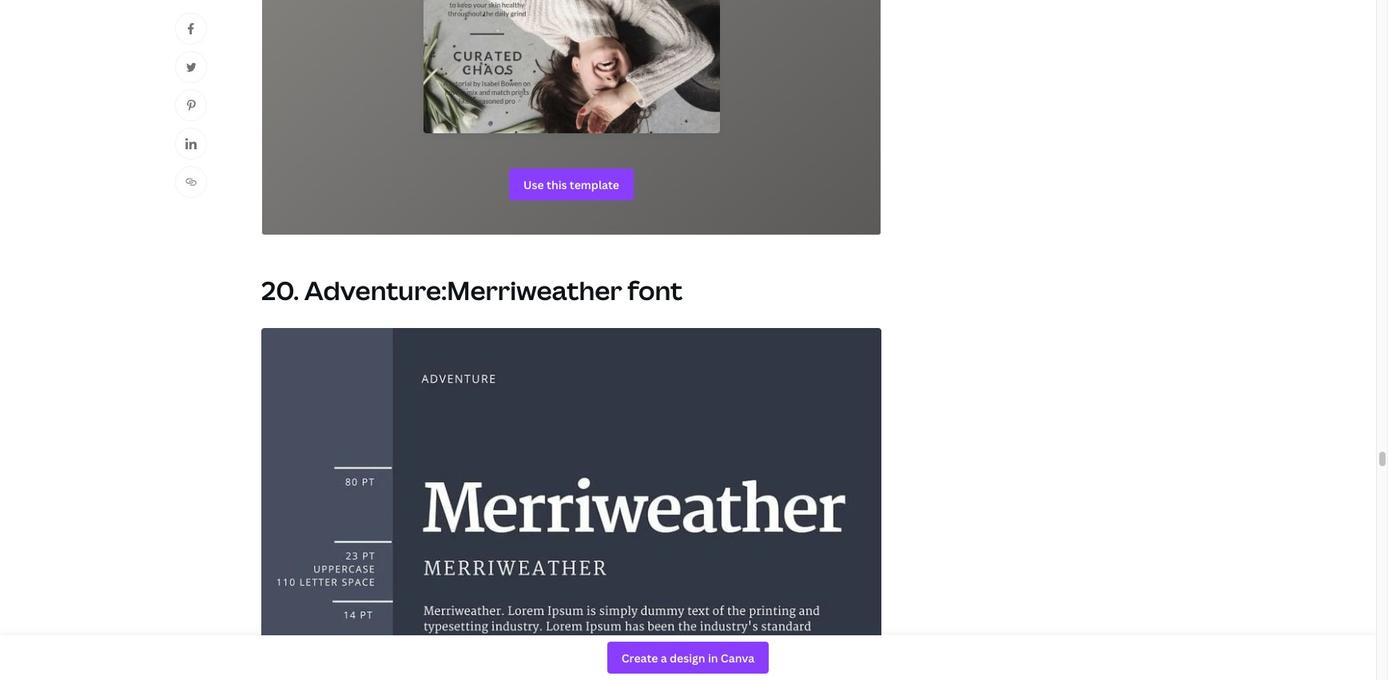 Task type: vqa. For each thing, say whether or not it's contained in the screenshot.
20.
yes



Task type: locate. For each thing, give the bounding box(es) containing it.
font
[[627, 274, 683, 308]]

20. adventure:merriweather font
[[261, 274, 683, 308]]

adventure:merriweather
[[304, 274, 622, 308]]



Task type: describe. For each thing, give the bounding box(es) containing it.
20.
[[261, 274, 299, 308]]



